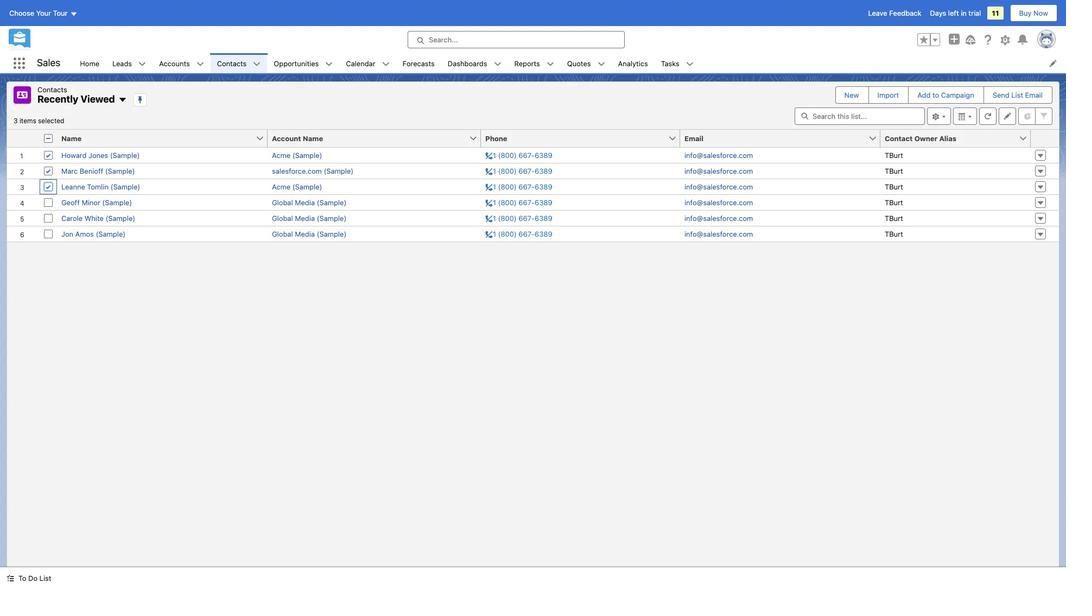 Task type: describe. For each thing, give the bounding box(es) containing it.
feedback
[[890, 9, 922, 17]]

text default image for calendar
[[382, 60, 390, 68]]

global media (sample) link for carole white (sample)
[[272, 214, 347, 222]]

name element
[[57, 130, 274, 147]]

leave feedback link
[[869, 9, 922, 17]]

global media (sample) for geoff minor (sample)
[[272, 198, 347, 207]]

global media (sample) link for geoff minor (sample)
[[272, 198, 347, 207]]

jon amos (sample) link
[[61, 229, 126, 238]]

accounts
[[159, 59, 190, 68]]

leave
[[869, 9, 888, 17]]

geoff
[[61, 198, 80, 207]]

11
[[992, 9, 1000, 17]]

contacts inside contacts link
[[217, 59, 247, 68]]

email inside button
[[685, 134, 704, 143]]

info@salesforce.com for marc benioff (sample)
[[685, 166, 753, 175]]

to do list
[[18, 574, 51, 583]]

recently viewed|contacts|list view element
[[7, 81, 1060, 568]]

1 vertical spatial list
[[39, 574, 51, 583]]

items
[[19, 116, 36, 125]]

sales
[[37, 57, 60, 69]]

contacts link
[[211, 53, 253, 73]]

text default image for quotes
[[598, 60, 605, 68]]

carole white (sample)
[[61, 214, 135, 222]]

leads
[[112, 59, 132, 68]]

viewed
[[81, 93, 115, 105]]

3
[[14, 116, 18, 125]]

recently viewed grid
[[7, 130, 1060, 242]]

info@salesforce.com link for howard jones (sample)
[[685, 151, 753, 159]]

info@salesforce.com link for marc benioff (sample)
[[685, 166, 753, 175]]

info@salesforce.com link for geoff minor (sample)
[[685, 198, 753, 207]]

click to dial disabled image for carole white (sample)
[[486, 214, 553, 222]]

none search field inside recently viewed|contacts|list view element
[[795, 107, 925, 125]]

owner
[[915, 134, 938, 143]]

choose your tour
[[9, 9, 68, 17]]

list containing home
[[73, 53, 1067, 73]]

reports link
[[508, 53, 547, 73]]

now
[[1034, 9, 1049, 17]]

info@salesforce.com for jon amos (sample)
[[685, 229, 753, 238]]

contact owner alias
[[885, 134, 957, 143]]

days left in trial
[[931, 9, 982, 17]]

name button
[[57, 130, 256, 147]]

info@salesforce.com for howard jones (sample)
[[685, 151, 753, 159]]

import button
[[869, 87, 908, 103]]

acme (sample) for howard jones (sample)
[[272, 151, 322, 159]]

leanne tomlin (sample)
[[61, 182, 140, 191]]

phone
[[486, 134, 508, 143]]

click to dial disabled image for leanne tomlin (sample)
[[486, 182, 553, 191]]

text default image for contacts
[[253, 60, 261, 68]]

accounts link
[[153, 53, 196, 73]]

phone element
[[481, 130, 687, 147]]

send
[[993, 91, 1010, 99]]

salesforce.com (sample) link
[[272, 166, 354, 175]]

global for jon amos (sample)
[[272, 229, 293, 238]]

action image
[[1031, 130, 1060, 147]]

contact owner alias element
[[881, 130, 1038, 147]]

leave feedback
[[869, 9, 922, 17]]

howard
[[61, 151, 87, 159]]

buy now
[[1020, 9, 1049, 17]]

salesforce.com
[[272, 166, 322, 175]]

account name button
[[268, 130, 469, 147]]

choose your tour button
[[9, 4, 78, 22]]

cell inside recently viewed grid
[[40, 130, 57, 147]]

leads list item
[[106, 53, 153, 73]]

dashboards list item
[[441, 53, 508, 73]]

info@salesforce.com link for leanne tomlin (sample)
[[685, 182, 753, 191]]

leanne tomlin (sample) link
[[61, 182, 140, 191]]

tasks list item
[[655, 53, 701, 73]]

to
[[933, 91, 940, 99]]

reports list item
[[508, 53, 561, 73]]

new button
[[836, 87, 868, 103]]

opportunities link
[[267, 53, 325, 73]]

your
[[36, 9, 51, 17]]

dashboards
[[448, 59, 487, 68]]

tomlin
[[87, 182, 109, 191]]

text default image inside to do list button
[[7, 575, 14, 582]]

analytics link
[[612, 53, 655, 73]]

jon amos (sample)
[[61, 229, 126, 238]]

name inside button
[[303, 134, 323, 143]]

left
[[949, 9, 959, 17]]

trial
[[969, 9, 982, 17]]

search...
[[429, 35, 458, 44]]

calendar
[[346, 59, 376, 68]]

click to dial disabled image for howard jones (sample)
[[486, 151, 553, 159]]

howard jones (sample) link
[[61, 151, 140, 159]]

click to dial disabled image for jon amos (sample)
[[486, 229, 553, 238]]

accounts list item
[[153, 53, 211, 73]]

item number element
[[7, 130, 40, 147]]

info@salesforce.com link for jon amos (sample)
[[685, 229, 753, 238]]

tburt for howard jones (sample)
[[885, 151, 904, 159]]

to do list button
[[0, 568, 58, 589]]

days
[[931, 9, 947, 17]]

home
[[80, 59, 99, 68]]

marc benioff (sample)
[[61, 166, 135, 175]]

global media (sample) link for jon amos (sample)
[[272, 229, 347, 238]]

opportunities
[[274, 59, 319, 68]]

acme (sample) link for howard jones (sample)
[[272, 151, 322, 159]]

buy
[[1020, 9, 1032, 17]]

add to campaign
[[918, 91, 975, 99]]

Search Recently Viewed list view. search field
[[795, 107, 925, 125]]

recently viewed
[[37, 93, 115, 105]]

send list email button
[[985, 87, 1052, 103]]

phone button
[[481, 130, 669, 147]]

0 vertical spatial list
[[1012, 91, 1024, 99]]

salesforce.com (sample)
[[272, 166, 354, 175]]

tburt for leanne tomlin (sample)
[[885, 182, 904, 191]]

opportunities list item
[[267, 53, 340, 73]]

contact
[[885, 134, 913, 143]]

in
[[961, 9, 967, 17]]

geoff minor (sample)
[[61, 198, 132, 207]]

quotes link
[[561, 53, 598, 73]]

item number image
[[7, 130, 40, 147]]



Task type: vqa. For each thing, say whether or not it's contained in the screenshot.


Task type: locate. For each thing, give the bounding box(es) containing it.
click to dial disabled image for marc benioff (sample)
[[486, 166, 553, 175]]

0 vertical spatial global media (sample) link
[[272, 198, 347, 207]]

contact owner alias button
[[881, 130, 1019, 147]]

1 global media (sample) link from the top
[[272, 198, 347, 207]]

amos
[[75, 229, 94, 238]]

quotes
[[567, 59, 591, 68]]

2 acme from the top
[[272, 182, 291, 191]]

name up howard
[[61, 134, 82, 143]]

1 vertical spatial global media (sample)
[[272, 214, 347, 222]]

add to campaign button
[[909, 87, 983, 103]]

acme (sample)
[[272, 151, 322, 159], [272, 182, 322, 191]]

3 items selected
[[14, 116, 64, 125]]

2 global media (sample) from the top
[[272, 214, 347, 222]]

marc
[[61, 166, 78, 175]]

info@salesforce.com
[[685, 151, 753, 159], [685, 166, 753, 175], [685, 182, 753, 191], [685, 198, 753, 207], [685, 214, 753, 222], [685, 229, 753, 238]]

text default image
[[139, 60, 146, 68], [325, 60, 333, 68], [382, 60, 390, 68], [494, 60, 502, 68]]

name inside button
[[61, 134, 82, 143]]

text default image for opportunities
[[325, 60, 333, 68]]

choose
[[9, 9, 34, 17]]

1 tburt from the top
[[885, 151, 904, 159]]

3 global from the top
[[272, 229, 293, 238]]

global media (sample) for carole white (sample)
[[272, 214, 347, 222]]

email
[[1026, 91, 1043, 99], [685, 134, 704, 143]]

2 info@salesforce.com link from the top
[[685, 166, 753, 175]]

name
[[61, 134, 82, 143], [303, 134, 323, 143]]

dashboards link
[[441, 53, 494, 73]]

2 vertical spatial media
[[295, 229, 315, 238]]

alias
[[940, 134, 957, 143]]

text default image for reports
[[547, 60, 554, 68]]

tburt
[[885, 151, 904, 159], [885, 166, 904, 175], [885, 182, 904, 191], [885, 198, 904, 207], [885, 214, 904, 222], [885, 229, 904, 238]]

acme (sample) link for leanne tomlin (sample)
[[272, 182, 322, 191]]

text default image inside 'accounts' list item
[[196, 60, 204, 68]]

1 horizontal spatial name
[[303, 134, 323, 143]]

calendar link
[[340, 53, 382, 73]]

list
[[1012, 91, 1024, 99], [39, 574, 51, 583]]

3 global media (sample) from the top
[[272, 229, 347, 238]]

2 vertical spatial global media (sample)
[[272, 229, 347, 238]]

click to dial disabled image
[[486, 151, 553, 159], [486, 166, 553, 175], [486, 182, 553, 191], [486, 198, 553, 207], [486, 214, 553, 222], [486, 229, 553, 238]]

buy now button
[[1010, 4, 1058, 22]]

list
[[73, 53, 1067, 73]]

contacts
[[217, 59, 247, 68], [37, 85, 67, 94]]

click to dial disabled image for geoff minor (sample)
[[486, 198, 553, 207]]

0 horizontal spatial list
[[39, 574, 51, 583]]

0 vertical spatial global media (sample)
[[272, 198, 347, 207]]

0 horizontal spatial name
[[61, 134, 82, 143]]

text default image right 'reports'
[[547, 60, 554, 68]]

tburt for jon amos (sample)
[[885, 229, 904, 238]]

2 vertical spatial global media (sample) link
[[272, 229, 347, 238]]

2 info@salesforce.com from the top
[[685, 166, 753, 175]]

0 horizontal spatial contacts
[[37, 85, 67, 94]]

text default image right leads
[[139, 60, 146, 68]]

contacts image
[[14, 86, 31, 104]]

group
[[918, 33, 941, 46]]

acme
[[272, 151, 291, 159], [272, 182, 291, 191]]

6 tburt from the top
[[885, 229, 904, 238]]

0 vertical spatial media
[[295, 198, 315, 207]]

1 global from the top
[[272, 198, 293, 207]]

acme (sample) link down salesforce.com
[[272, 182, 322, 191]]

5 info@salesforce.com link from the top
[[685, 214, 753, 222]]

1 vertical spatial media
[[295, 214, 315, 222]]

home link
[[73, 53, 106, 73]]

1 acme (sample) from the top
[[272, 151, 322, 159]]

leads link
[[106, 53, 139, 73]]

contacts inside recently viewed|contacts|list view element
[[37, 85, 67, 94]]

acme for leanne tomlin (sample)
[[272, 182, 291, 191]]

4 click to dial disabled image from the top
[[486, 198, 553, 207]]

1 vertical spatial acme (sample) link
[[272, 182, 322, 191]]

info@salesforce.com for leanne tomlin (sample)
[[685, 182, 753, 191]]

send list email
[[993, 91, 1043, 99]]

howard jones (sample)
[[61, 151, 140, 159]]

account name element
[[268, 130, 488, 147]]

5 info@salesforce.com from the top
[[685, 214, 753, 222]]

text default image inside tasks list item
[[686, 60, 694, 68]]

2 acme (sample) from the top
[[272, 182, 322, 191]]

list right send
[[1012, 91, 1024, 99]]

text default image for accounts
[[196, 60, 204, 68]]

tasks link
[[655, 53, 686, 73]]

3 tburt from the top
[[885, 182, 904, 191]]

minor
[[82, 198, 100, 207]]

text default image inside calendar list item
[[382, 60, 390, 68]]

2 tburt from the top
[[885, 166, 904, 175]]

account name
[[272, 134, 323, 143]]

acme (sample) down salesforce.com
[[272, 182, 322, 191]]

white
[[85, 214, 104, 222]]

carole white (sample) link
[[61, 214, 135, 222]]

leanne
[[61, 182, 85, 191]]

0 vertical spatial acme (sample) link
[[272, 151, 322, 159]]

name right account
[[303, 134, 323, 143]]

2 vertical spatial global
[[272, 229, 293, 238]]

search... button
[[408, 31, 625, 48]]

geoff minor (sample) link
[[61, 198, 132, 207]]

new
[[845, 91, 859, 99]]

(sample)
[[110, 151, 140, 159], [293, 151, 322, 159], [105, 166, 135, 175], [324, 166, 354, 175], [111, 182, 140, 191], [293, 182, 322, 191], [102, 198, 132, 207], [317, 198, 347, 207], [106, 214, 135, 222], [317, 214, 347, 222], [96, 229, 126, 238], [317, 229, 347, 238]]

1 vertical spatial global
[[272, 214, 293, 222]]

1 acme from the top
[[272, 151, 291, 159]]

media for jon amos (sample)
[[295, 229, 315, 238]]

jones
[[89, 151, 108, 159]]

benioff
[[80, 166, 103, 175]]

marc benioff (sample) link
[[61, 166, 135, 175]]

2 media from the top
[[295, 214, 315, 222]]

text default image for leads
[[139, 60, 146, 68]]

selected
[[38, 116, 64, 125]]

tburt for geoff minor (sample)
[[885, 198, 904, 207]]

calendar list item
[[340, 53, 396, 73]]

2 global media (sample) link from the top
[[272, 214, 347, 222]]

add
[[918, 91, 931, 99]]

jon
[[61, 229, 73, 238]]

to
[[18, 574, 26, 583]]

acme (sample) link
[[272, 151, 322, 159], [272, 182, 322, 191]]

2 global from the top
[[272, 214, 293, 222]]

text default image
[[196, 60, 204, 68], [253, 60, 261, 68], [547, 60, 554, 68], [598, 60, 605, 68], [686, 60, 694, 68], [118, 96, 127, 104], [7, 575, 14, 582]]

text default image left opportunities link
[[253, 60, 261, 68]]

1 vertical spatial contacts
[[37, 85, 67, 94]]

acme for howard jones (sample)
[[272, 151, 291, 159]]

recently viewed status
[[14, 116, 64, 125]]

1 horizontal spatial contacts
[[217, 59, 247, 68]]

info@salesforce.com link for carole white (sample)
[[685, 214, 753, 222]]

text default image inside contacts list item
[[253, 60, 261, 68]]

1 info@salesforce.com from the top
[[685, 151, 753, 159]]

reports
[[515, 59, 540, 68]]

4 info@salesforce.com link from the top
[[685, 198, 753, 207]]

tour
[[53, 9, 68, 17]]

forecasts
[[403, 59, 435, 68]]

1 text default image from the left
[[139, 60, 146, 68]]

do
[[28, 574, 38, 583]]

account
[[272, 134, 301, 143]]

0 vertical spatial contacts
[[217, 59, 247, 68]]

4 info@salesforce.com from the top
[[685, 198, 753, 207]]

0 horizontal spatial email
[[685, 134, 704, 143]]

cell
[[40, 130, 57, 147]]

6 click to dial disabled image from the top
[[486, 229, 553, 238]]

email element
[[681, 130, 887, 147]]

email button
[[681, 130, 869, 147]]

2 click to dial disabled image from the top
[[486, 166, 553, 175]]

acme (sample) link up salesforce.com
[[272, 151, 322, 159]]

text default image inside the 'dashboards' list item
[[494, 60, 502, 68]]

2 text default image from the left
[[325, 60, 333, 68]]

text default image inside leads list item
[[139, 60, 146, 68]]

1 media from the top
[[295, 198, 315, 207]]

1 click to dial disabled image from the top
[[486, 151, 553, 159]]

0 vertical spatial email
[[1026, 91, 1043, 99]]

media for carole white (sample)
[[295, 214, 315, 222]]

action element
[[1031, 130, 1060, 147]]

3 click to dial disabled image from the top
[[486, 182, 553, 191]]

2 acme (sample) link from the top
[[272, 182, 322, 191]]

3 info@salesforce.com link from the top
[[685, 182, 753, 191]]

quotes list item
[[561, 53, 612, 73]]

acme down salesforce.com
[[272, 182, 291, 191]]

0 vertical spatial acme (sample)
[[272, 151, 322, 159]]

3 media from the top
[[295, 229, 315, 238]]

recently
[[37, 93, 78, 105]]

2 name from the left
[[303, 134, 323, 143]]

contacts list item
[[211, 53, 267, 73]]

tburt for carole white (sample)
[[885, 214, 904, 222]]

text default image for dashboards
[[494, 60, 502, 68]]

6 info@salesforce.com from the top
[[685, 229, 753, 238]]

acme (sample) up salesforce.com
[[272, 151, 322, 159]]

info@salesforce.com link
[[685, 151, 753, 159], [685, 166, 753, 175], [685, 182, 753, 191], [685, 198, 753, 207], [685, 214, 753, 222], [685, 229, 753, 238]]

text default image right viewed
[[118, 96, 127, 104]]

5 click to dial disabled image from the top
[[486, 214, 553, 222]]

4 tburt from the top
[[885, 198, 904, 207]]

text default image right quotes
[[598, 60, 605, 68]]

global for carole white (sample)
[[272, 214, 293, 222]]

text default image right tasks
[[686, 60, 694, 68]]

4 text default image from the left
[[494, 60, 502, 68]]

1 vertical spatial acme (sample)
[[272, 182, 322, 191]]

text default image inside reports list item
[[547, 60, 554, 68]]

1 acme (sample) link from the top
[[272, 151, 322, 159]]

global for geoff minor (sample)
[[272, 198, 293, 207]]

analytics
[[618, 59, 648, 68]]

text default image for tasks
[[686, 60, 694, 68]]

3 info@salesforce.com from the top
[[685, 182, 753, 191]]

1 horizontal spatial email
[[1026, 91, 1043, 99]]

1 global media (sample) from the top
[[272, 198, 347, 207]]

acme down account
[[272, 151, 291, 159]]

text default image right the calendar
[[382, 60, 390, 68]]

info@salesforce.com for carole white (sample)
[[685, 214, 753, 222]]

None search field
[[795, 107, 925, 125]]

media
[[295, 198, 315, 207], [295, 214, 315, 222], [295, 229, 315, 238]]

0 vertical spatial acme
[[272, 151, 291, 159]]

tasks
[[661, 59, 680, 68]]

contacts right 'accounts' list item
[[217, 59, 247, 68]]

3 text default image from the left
[[382, 60, 390, 68]]

1 name from the left
[[61, 134, 82, 143]]

info@salesforce.com for geoff minor (sample)
[[685, 198, 753, 207]]

email inside button
[[1026, 91, 1043, 99]]

import
[[878, 91, 900, 99]]

6 info@salesforce.com link from the top
[[685, 229, 753, 238]]

1 horizontal spatial list
[[1012, 91, 1024, 99]]

carole
[[61, 214, 83, 222]]

tburt for marc benioff (sample)
[[885, 166, 904, 175]]

0 vertical spatial global
[[272, 198, 293, 207]]

campaign
[[942, 91, 975, 99]]

list right do
[[39, 574, 51, 583]]

5 tburt from the top
[[885, 214, 904, 222]]

text default image right accounts
[[196, 60, 204, 68]]

3 global media (sample) link from the top
[[272, 229, 347, 238]]

1 vertical spatial global media (sample) link
[[272, 214, 347, 222]]

1 vertical spatial acme
[[272, 182, 291, 191]]

text default image left to
[[7, 575, 14, 582]]

1 vertical spatial email
[[685, 134, 704, 143]]

1 info@salesforce.com link from the top
[[685, 151, 753, 159]]

global media (sample) for jon amos (sample)
[[272, 229, 347, 238]]

acme (sample) for leanne tomlin (sample)
[[272, 182, 322, 191]]

contacts down sales on the left top
[[37, 85, 67, 94]]

text default image inside quotes list item
[[598, 60, 605, 68]]

text default image left reports link
[[494, 60, 502, 68]]

text default image left the calendar
[[325, 60, 333, 68]]

global media (sample)
[[272, 198, 347, 207], [272, 214, 347, 222], [272, 229, 347, 238]]

text default image inside opportunities list item
[[325, 60, 333, 68]]

media for geoff minor (sample)
[[295, 198, 315, 207]]



